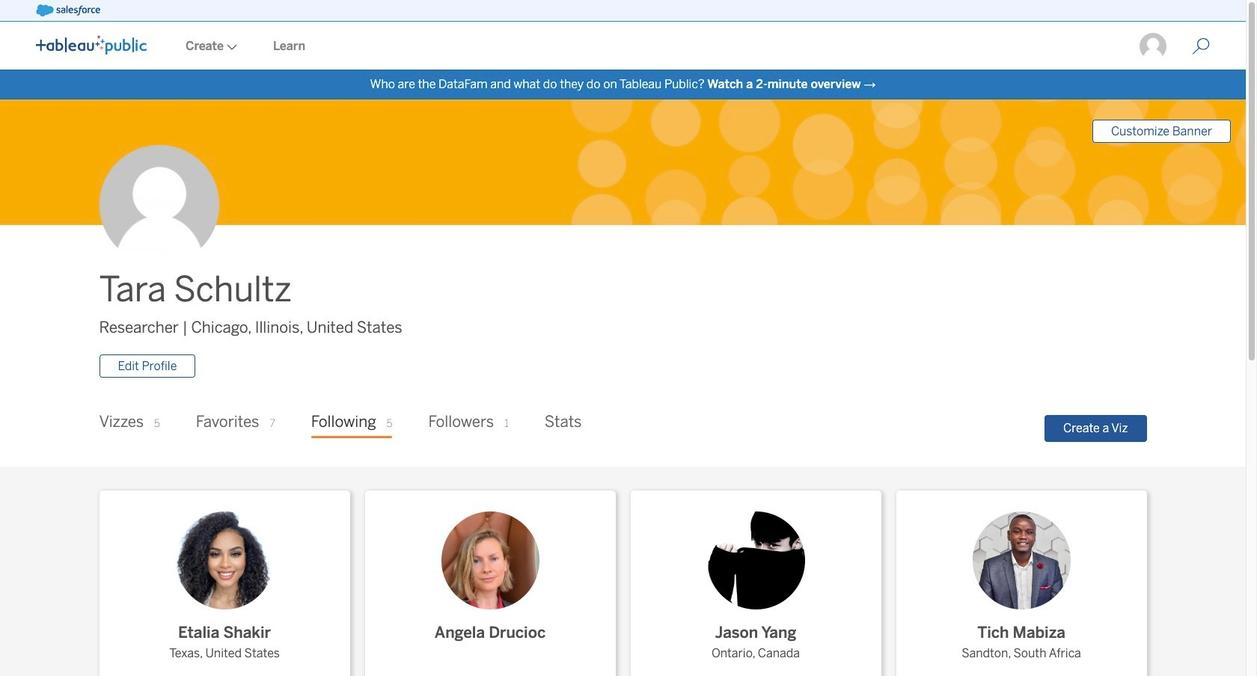 Task type: describe. For each thing, give the bounding box(es) containing it.
tara.schultz image
[[1138, 31, 1168, 61]]

logo image
[[36, 35, 147, 55]]

avatar image for tich mabiza image
[[973, 512, 1071, 610]]

avatar image for jason yang image
[[707, 512, 805, 610]]



Task type: locate. For each thing, give the bounding box(es) containing it.
salesforce logo image
[[36, 4, 100, 16]]

avatar image
[[99, 145, 219, 265]]

go to search image
[[1174, 37, 1228, 55]]

avatar image for angela drucioc image
[[441, 512, 539, 610]]

avatar image for etalia shakir image
[[176, 512, 274, 610]]

create image
[[224, 44, 237, 50]]



Task type: vqa. For each thing, say whether or not it's contained in the screenshot.
Avatar image for Jason Yang at the bottom right of page
yes



